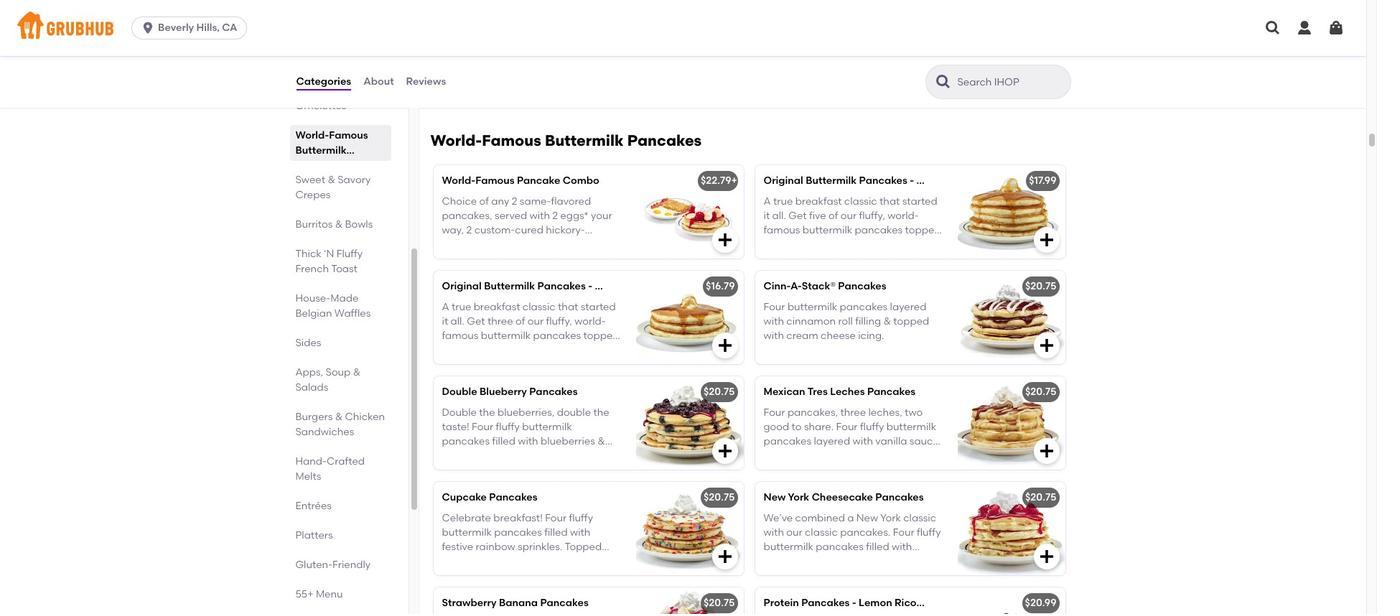 Task type: describe. For each thing, give the bounding box(es) containing it.
it for a true breakfast classic that started it all. get three of our fluffy, world- famous buttermilk pancakes topped with whipped real butter.
[[442, 315, 448, 327]]

burgers & chicken sandwiches
[[296, 411, 385, 438]]

our for three
[[528, 315, 544, 327]]

mexican tres leches pancakes
[[764, 386, 916, 398]]

combo
[[563, 175, 600, 187]]

a-
[[791, 280, 802, 293]]

0 vertical spatial favorite
[[875, 67, 912, 79]]

famous for a true breakfast classic that started it all. get three of our fluffy, world- famous buttermilk pancakes topped with whipped real butter.
[[442, 330, 479, 342]]

- for (short
[[588, 280, 593, 293]]

four inside we've combined a new york classic with our classic pancakes. four fluffy buttermilk pancakes filled with cheesecake bites & topped with glazed strawberries.
[[893, 526, 915, 539]]

filled inside we've combined a new york classic with our classic pancakes. four fluffy buttermilk pancakes filled with cheesecake bites & topped with glazed strawberries.
[[866, 541, 890, 553]]

custom-
[[475, 224, 515, 236]]

categories button
[[296, 56, 352, 108]]

2 right any
[[512, 195, 518, 207]]

started for (short
[[581, 301, 616, 313]]

cheese inside the only tools required are silverware... and your imagination. start by choosing your favorite cheese and then add your favorite ingredients.
[[764, 82, 799, 94]]

(full
[[917, 175, 938, 187]]

chicken
[[345, 411, 385, 423]]

double
[[557, 406, 591, 418]]

pesto veggie egg white omelette image
[[636, 8, 744, 101]]

buttermilk inside a true breakfast classic that started it all. get five of our fluffy, world- famous buttermilk pancakes topped with whipped real butter.
[[803, 224, 853, 236]]

ca
[[222, 22, 237, 34]]

hash
[[556, 253, 579, 266]]

& inside choice of any 2 same-flavored pancakes, served with 2 eggs* your way, 2 custom-cured hickory- smoked bacon strips or 2 pork sausage links & golden hash browns.
[[509, 253, 517, 266]]

1 horizontal spatial and
[[823, 52, 842, 65]]

tres
[[808, 386, 828, 398]]

any
[[492, 195, 510, 207]]

breakfast!
[[494, 512, 543, 524]]

cream
[[787, 330, 819, 342]]

topped inside we've combined a new york classic with our classic pancakes. four fluffy buttermilk pancakes filled with cheesecake bites & topped with glazed strawberries.
[[861, 556, 897, 568]]

1 vertical spatial sauce
[[891, 450, 920, 462]]

pancakes inside double the blueberries, double the taste! four fluffy buttermilk pancakes filled with blueberries & topped with blueberry topping.
[[442, 435, 490, 448]]

buttermilk inside 'a true breakfast classic that started it all. get three of our fluffy, world- famous buttermilk pancakes topped with whipped real butter.'
[[481, 330, 531, 342]]

then
[[823, 82, 845, 94]]

classic right the a
[[904, 512, 937, 524]]

protein pancakes - lemon ricotta mixed berry image
[[958, 588, 1066, 614]]

topping. inside double the blueberries, double the taste! four fluffy buttermilk pancakes filled with blueberries & topped with blueberry topping.
[[552, 450, 593, 462]]

gluten-
[[296, 559, 333, 571]]

& inside burgers & chicken sandwiches
[[335, 411, 343, 423]]

burgers
[[296, 411, 333, 423]]

four inside celebrate breakfast! four fluffy buttermilk pancakes filled with festive rainbow sprinkles. topped with cupcake icing & crowned with whipped topping.
[[545, 512, 567, 524]]

pancakes up pancakes.
[[876, 492, 924, 504]]

ricotta
[[895, 597, 931, 609]]

categories
[[296, 75, 351, 88]]

buttermilk up combo
[[545, 132, 624, 150]]

stack) for original buttermilk pancakes - (short stack)
[[628, 280, 660, 293]]

roll
[[839, 315, 853, 327]]

filling
[[856, 315, 881, 327]]

the only tools required are silverware... and your imagination. start by choosing your favorite cheese and then add your favorite ingredients. button
[[755, 8, 1066, 108]]

$20.75 for double the blueberries, double the taste! four fluffy buttermilk pancakes filled with blueberries & topped with blueberry topping.
[[704, 386, 735, 398]]

filled inside double the blueberries, double the taste! four fluffy buttermilk pancakes filled with blueberries & topped with blueberry topping.
[[492, 435, 516, 448]]

strawberries.
[[799, 570, 862, 582]]

pancakes left (full
[[860, 175, 908, 187]]

topped inside four buttermilk pancakes layered with cinnamon roll filling & topped with cream cheese icing.
[[894, 315, 930, 327]]

world-famous pancake combo
[[442, 175, 600, 187]]

main navigation navigation
[[0, 0, 1367, 56]]

our inside we've combined a new york classic with our classic pancakes. four fluffy buttermilk pancakes filled with cheesecake bites & topped with glazed strawberries.
[[787, 526, 803, 539]]

topped inside a true breakfast classic that started it all. get five of our fluffy, world- famous buttermilk pancakes topped with whipped real butter.
[[905, 224, 941, 236]]

classic inside a true breakfast classic that started it all. get five of our fluffy, world- famous buttermilk pancakes topped with whipped real butter.
[[845, 195, 878, 207]]

or
[[545, 239, 555, 251]]

salads
[[296, 381, 329, 394]]

pancakes up leches, on the bottom of the page
[[868, 386, 916, 398]]

icing
[[510, 556, 533, 568]]

breakfast for five
[[796, 195, 842, 207]]

add
[[848, 82, 867, 94]]

classic inside 'a true breakfast classic that started it all. get three of our fluffy, world- famous buttermilk pancakes topped with whipped real butter.'
[[523, 301, 556, 313]]

stack®
[[802, 280, 836, 293]]

bowls
[[345, 218, 373, 231]]

pancakes down the strawberries.
[[802, 597, 850, 609]]

build your own omelette+ image
[[958, 8, 1066, 101]]

with inside choice of any 2 same-flavored pancakes, served with 2 eggs* your way, 2 custom-cured hickory- smoked bacon strips or 2 pork sausage links & golden hash browns.
[[530, 210, 550, 222]]

buttermilk inside celebrate breakfast! four fluffy buttermilk pancakes filled with festive rainbow sprinkles. topped with cupcake icing & crowned with whipped topping.
[[442, 526, 492, 539]]

buttermilk inside "world-famous buttermilk pancakes sweet & savory crepes"
[[296, 144, 347, 157]]

famous for a true breakfast classic that started it all. get five of our fluffy, world- famous buttermilk pancakes topped with whipped real butter.
[[764, 224, 801, 236]]

& inside double the blueberries, double the taste! four fluffy buttermilk pancakes filled with blueberries & topped with blueberry topping.
[[598, 435, 605, 448]]

white
[[517, 38, 543, 50]]

three inside 'a true breakfast classic that started it all. get three of our fluffy, world- famous buttermilk pancakes topped with whipped real butter.'
[[488, 315, 513, 327]]

original buttermilk pancakes - (short stack)
[[442, 280, 660, 293]]

world-famous pancake combo image
[[636, 165, 744, 259]]

world-famous buttermilk pancakes
[[431, 132, 702, 150]]

your down required
[[844, 52, 866, 65]]

original for original buttermilk pancakes - (full stack)
[[764, 175, 804, 187]]

same-
[[520, 195, 551, 207]]

original buttermilk pancakes - (full stack) image
[[958, 165, 1066, 259]]

that for (short
[[558, 301, 579, 313]]

svg image for choice of any 2 same-flavored pancakes, served with 2 eggs* your way, 2 custom-cured hickory- smoked bacon strips or 2 pork sausage links & golden hash browns.
[[717, 231, 734, 249]]

fluffy, for five
[[859, 210, 886, 222]]

with inside 'a true breakfast classic that started it all. get three of our fluffy, world- famous buttermilk pancakes topped with whipped real butter.'
[[442, 344, 463, 357]]

blueberry
[[480, 386, 527, 398]]

combined
[[796, 512, 845, 524]]

butter. for five
[[853, 239, 885, 251]]

toast
[[331, 263, 358, 275]]

& down two
[[923, 450, 930, 462]]

good
[[764, 421, 790, 433]]

& left dulce
[[764, 450, 772, 462]]

omelette
[[545, 38, 589, 50]]

pancakes inside "world-famous buttermilk pancakes sweet & savory crepes"
[[296, 159, 344, 172]]

ingredients.
[[764, 96, 821, 108]]

true for a true breakfast classic that started it all. get five of our fluffy, world- famous buttermilk pancakes topped with whipped real butter.
[[774, 195, 793, 207]]

$17.99
[[1030, 175, 1057, 187]]

0 vertical spatial sauce
[[910, 435, 939, 448]]

'n
[[324, 248, 334, 260]]

new york cheesecake pancakes
[[764, 492, 924, 504]]

blueberries
[[541, 435, 595, 448]]

flavored
[[551, 195, 591, 207]]

hickory-
[[546, 224, 585, 236]]

world- inside "world-famous buttermilk pancakes sweet & savory crepes"
[[296, 129, 329, 142]]

cinn-
[[764, 280, 791, 293]]

rainbow
[[476, 541, 516, 553]]

we've
[[764, 512, 793, 524]]

$20.75 for celebrate breakfast! four fluffy buttermilk pancakes filled with festive rainbow sprinkles. topped with cupcake icing & crowned with whipped topping.
[[704, 492, 735, 504]]

buttermilk up five
[[806, 175, 857, 187]]

banana
[[499, 597, 538, 609]]

search icon image
[[935, 73, 952, 91]]

fresh
[[547, 82, 571, 94]]

pancakes inside we've combined a new york classic with our classic pancakes. four fluffy buttermilk pancakes filled with cheesecake bites & topped with glazed strawberries.
[[816, 541, 864, 553]]

your inside choice of any 2 same-flavored pancakes, served with 2 eggs* your way, 2 custom-cured hickory- smoked bacon strips or 2 pork sausage links & golden hash browns.
[[591, 210, 612, 222]]

cinnamon
[[787, 315, 836, 327]]

cheesecake
[[812, 492, 873, 504]]

55+ menu
[[296, 588, 343, 601]]

caramel
[[848, 450, 888, 462]]

pancakes up filling
[[838, 280, 887, 293]]

$20.75 for we've combined a new york classic with our classic pancakes. four fluffy buttermilk pancakes filled with cheesecake bites & topped with glazed strawberries.
[[1026, 492, 1057, 504]]

a true breakfast classic that started it all. get three of our fluffy, world- famous buttermilk pancakes topped with whipped real butter.
[[442, 301, 620, 357]]

york inside we've combined a new york classic with our classic pancakes. four fluffy buttermilk pancakes filled with cheesecake bites & topped with glazed strawberries.
[[881, 512, 901, 524]]

burritos & bowls
[[296, 218, 373, 231]]

cage-free egg white omelette with sautéed mushrooms, roasted cherry tomatoes, nut-free pesto & avocado. served with seasonal fresh fruit.
[[442, 38, 621, 94]]

buttermilk inside double the blueberries, double the taste! four fluffy buttermilk pancakes filled with blueberries & topped with blueberry topping.
[[522, 421, 572, 433]]

only
[[785, 38, 805, 50]]

world- for world-famous pancake combo
[[442, 175, 476, 187]]

filled inside celebrate breakfast! four fluffy buttermilk pancakes filled with festive rainbow sprinkles. topped with cupcake icing & crowned with whipped topping.
[[545, 526, 568, 539]]

avocado.
[[575, 67, 621, 79]]

cupcake pancakes
[[442, 492, 538, 504]]

whipped inside four pancakes, three leches, two good to share. four fluffy buttermilk pancakes layered with vanilla sauce & dulce de leche caramel sauce & crowned with whipped topping.
[[832, 465, 874, 477]]

pancakes, inside four pancakes, three leches, two good to share. four fluffy buttermilk pancakes layered with vanilla sauce & dulce de leche caramel sauce & crowned with whipped topping.
[[788, 406, 838, 418]]

lemon
[[859, 597, 893, 609]]

svg image inside 'main navigation' navigation
[[1265, 19, 1282, 37]]

share.
[[804, 421, 834, 433]]

buttermilk down links
[[484, 280, 535, 293]]

double for double the blueberries, double the taste! four fluffy buttermilk pancakes filled with blueberries & topped with blueberry topping.
[[442, 406, 477, 418]]

pancakes inside celebrate breakfast! four fluffy buttermilk pancakes filled with festive rainbow sprinkles. topped with cupcake icing & crowned with whipped topping.
[[494, 526, 542, 539]]

berry
[[966, 597, 992, 609]]

seasonal
[[501, 82, 545, 94]]

burritos
[[296, 218, 333, 231]]

pancakes up breakfast!
[[489, 492, 538, 504]]

served
[[442, 82, 476, 94]]

about
[[364, 75, 394, 88]]

cinn-a-stack® pancakes image
[[958, 271, 1066, 364]]

pancakes inside four pancakes, three leches, two good to share. four fluffy buttermilk pancakes layered with vanilla sauce & dulce de leche caramel sauce & crowned with whipped topping.
[[764, 435, 812, 448]]

french
[[296, 263, 329, 275]]

fluffy
[[337, 248, 363, 260]]

real for five
[[832, 239, 850, 251]]

a for a true breakfast classic that started it all. get five of our fluffy, world- famous buttermilk pancakes topped with whipped real butter.
[[764, 195, 771, 207]]

& left bowls
[[335, 218, 343, 231]]

2 right 'or'
[[558, 239, 563, 251]]

pancakes down hash
[[538, 280, 586, 293]]

festive
[[442, 541, 473, 553]]

stack) for original buttermilk pancakes - (full stack)
[[940, 175, 972, 187]]

2 the from the left
[[594, 406, 610, 418]]

choice
[[442, 195, 477, 207]]

svg image for we've combined a new york classic with our classic pancakes. four fluffy buttermilk pancakes filled with cheesecake bites & topped with glazed strawberries.
[[1038, 548, 1056, 566]]

get for five
[[789, 210, 807, 222]]

pancakes inside 'a true breakfast classic that started it all. get three of our fluffy, world- famous buttermilk pancakes topped with whipped real butter.'
[[533, 330, 581, 342]]

pancakes, inside choice of any 2 same-flavored pancakes, served with 2 eggs* your way, 2 custom-cured hickory- smoked bacon strips or 2 pork sausage links & golden hash browns.
[[442, 210, 493, 222]]

belgian
[[296, 307, 332, 320]]

beverly hills, ca
[[158, 22, 237, 34]]

a
[[848, 512, 854, 524]]

savory
[[338, 174, 371, 186]]

cupcake
[[442, 492, 487, 504]]

$22.79
[[701, 175, 732, 187]]

0 horizontal spatial york
[[788, 492, 810, 504]]

new inside we've combined a new york classic with our classic pancakes. four fluffy buttermilk pancakes filled with cheesecake bites & topped with glazed strawberries.
[[857, 512, 879, 524]]

fluffy inside we've combined a new york classic with our classic pancakes. four fluffy buttermilk pancakes filled with cheesecake bites & topped with glazed strawberries.
[[917, 526, 941, 539]]

that for (full
[[880, 195, 900, 207]]

2 up hickory-
[[553, 210, 558, 222]]

world-famous buttermilk pancakes sweet & savory crepes
[[296, 129, 371, 201]]



Task type: vqa. For each thing, say whether or not it's contained in the screenshot.
A3.
no



Task type: locate. For each thing, give the bounding box(es) containing it.
& inside 'cage-free egg white omelette with sautéed mushrooms, roasted cherry tomatoes, nut-free pesto & avocado. served with seasonal fresh fruit.'
[[565, 67, 573, 79]]

1 vertical spatial pancakes,
[[788, 406, 838, 418]]

our inside a true breakfast classic that started it all. get five of our fluffy, world- famous buttermilk pancakes topped with whipped real butter.
[[841, 210, 857, 222]]

started inside 'a true breakfast classic that started it all. get three of our fluffy, world- famous buttermilk pancakes topped with whipped real butter.'
[[581, 301, 616, 313]]

breakfast inside a true breakfast classic that started it all. get five of our fluffy, world- famous buttermilk pancakes topped with whipped real butter.
[[796, 195, 842, 207]]

layered inside four pancakes, three leches, two good to share. four fluffy buttermilk pancakes layered with vanilla sauce & dulce de leche caramel sauce & crowned with whipped topping.
[[814, 435, 851, 448]]

& right sweet
[[328, 174, 335, 186]]

2 right way,
[[467, 224, 472, 236]]

two
[[905, 406, 923, 418]]

1 horizontal spatial free
[[514, 67, 533, 79]]

pesto
[[536, 67, 563, 79]]

layered inside four buttermilk pancakes layered with cinnamon roll filling & topped with cream cheese icing.
[[890, 301, 927, 313]]

1 vertical spatial topping.
[[877, 465, 918, 477]]

pork
[[566, 239, 588, 251]]

2 vertical spatial -
[[852, 597, 857, 609]]

of inside 'a true breakfast classic that started it all. get three of our fluffy, world- famous buttermilk pancakes topped with whipped real butter.'
[[516, 315, 525, 327]]

- left lemon
[[852, 597, 857, 609]]

all. for a true breakfast classic that started it all. get five of our fluffy, world- famous buttermilk pancakes topped with whipped real butter.
[[773, 210, 786, 222]]

celebrate
[[442, 512, 491, 524]]

2 horizontal spatial our
[[841, 210, 857, 222]]

butter.
[[853, 239, 885, 251], [531, 344, 563, 357]]

1 vertical spatial favorite
[[893, 82, 931, 94]]

world- for (short
[[575, 315, 606, 327]]

whipped inside celebrate breakfast! four fluffy buttermilk pancakes filled with festive rainbow sprinkles. topped with cupcake icing & crowned with whipped topping.
[[442, 570, 485, 582]]

favorite down imagination.
[[875, 67, 912, 79]]

0 horizontal spatial -
[[588, 280, 593, 293]]

bacon
[[483, 239, 515, 251]]

browns.
[[582, 253, 620, 266]]

+
[[732, 175, 738, 187]]

it for a true breakfast classic that started it all. get five of our fluffy, world- famous buttermilk pancakes topped with whipped real butter.
[[764, 210, 770, 222]]

1 horizontal spatial filled
[[545, 526, 568, 539]]

2 vertical spatial of
[[516, 315, 525, 327]]

famous inside 'a true breakfast classic that started it all. get three of our fluffy, world- famous buttermilk pancakes topped with whipped real butter.'
[[442, 330, 479, 342]]

new york cheesecake pancakes image
[[958, 482, 1066, 576]]

- for (full
[[910, 175, 915, 187]]

2 horizontal spatial of
[[829, 210, 839, 222]]

world- inside 'a true breakfast classic that started it all. get three of our fluffy, world- famous buttermilk pancakes topped with whipped real butter.'
[[575, 315, 606, 327]]

0 vertical spatial real
[[832, 239, 850, 251]]

strawberry
[[442, 597, 497, 609]]

butter. up double blueberry pancakes
[[531, 344, 563, 357]]

cheese
[[764, 82, 799, 94], [821, 330, 856, 342]]

celebrate breakfast! four fluffy buttermilk pancakes filled with festive rainbow sprinkles. topped with cupcake icing & crowned with whipped topping.
[[442, 512, 611, 582]]

that
[[880, 195, 900, 207], [558, 301, 579, 313]]

world- inside a true breakfast classic that started it all. get five of our fluffy, world- famous buttermilk pancakes topped with whipped real butter.
[[888, 210, 919, 222]]

and
[[823, 52, 842, 65], [801, 82, 821, 94]]

1 vertical spatial butter.
[[531, 344, 563, 357]]

1 horizontal spatial all.
[[773, 210, 786, 222]]

0 horizontal spatial true
[[452, 301, 471, 313]]

fluffy down blueberries,
[[496, 421, 520, 433]]

1 horizontal spatial our
[[787, 526, 803, 539]]

famous for world-famous buttermilk pancakes
[[482, 132, 541, 150]]

fluffy down leches, on the bottom of the page
[[860, 421, 884, 433]]

classic down original buttermilk pancakes - (full stack) at the top right of page
[[845, 195, 878, 207]]

topped down (short
[[584, 330, 620, 342]]

buttermilk inside we've combined a new york classic with our classic pancakes. four fluffy buttermilk pancakes filled with cheesecake bites & topped with glazed strawberries.
[[764, 541, 814, 553]]

pancakes down taste!
[[442, 435, 490, 448]]

0 horizontal spatial our
[[528, 315, 544, 327]]

double blueberry pancakes image
[[636, 377, 744, 470]]

0 horizontal spatial breakfast
[[474, 301, 520, 313]]

our inside 'a true breakfast classic that started it all. get three of our fluffy, world- famous buttermilk pancakes topped with whipped real butter.'
[[528, 315, 544, 327]]

0 horizontal spatial all.
[[451, 315, 465, 327]]

1 vertical spatial layered
[[814, 435, 851, 448]]

the down blueberry
[[479, 406, 495, 418]]

breakfast down links
[[474, 301, 520, 313]]

0 vertical spatial double
[[442, 386, 477, 398]]

0 horizontal spatial pancakes,
[[442, 210, 493, 222]]

buttermilk up cinnamon
[[788, 301, 838, 313]]

classic
[[845, 195, 878, 207], [523, 301, 556, 313], [904, 512, 937, 524], [805, 526, 838, 539]]

pancakes inside four buttermilk pancakes layered with cinnamon roll filling & topped with cream cheese icing.
[[840, 301, 888, 313]]

famous down 'omelettes'
[[329, 129, 368, 142]]

it inside a true breakfast classic that started it all. get five of our fluffy, world- famous buttermilk pancakes topped with whipped real butter.
[[764, 210, 770, 222]]

world-
[[888, 210, 919, 222], [575, 315, 606, 327]]

butter. inside 'a true breakfast classic that started it all. get three of our fluffy, world- famous buttermilk pancakes topped with whipped real butter.'
[[531, 344, 563, 357]]

favorite left search icon in the right of the page
[[893, 82, 931, 94]]

topped down pancakes.
[[861, 556, 897, 568]]

world- up choice
[[442, 175, 476, 187]]

2 horizontal spatial -
[[910, 175, 915, 187]]

1 vertical spatial real
[[510, 344, 529, 357]]

butter. up cinn-a-stack® pancakes at the right top
[[853, 239, 885, 251]]

your right 'add'
[[870, 82, 891, 94]]

& down sprinkles.
[[536, 556, 543, 568]]

0 vertical spatial new
[[764, 492, 786, 504]]

svg image
[[1265, 19, 1282, 37], [717, 231, 734, 249], [1038, 231, 1056, 249], [717, 337, 734, 354], [1038, 337, 1056, 354], [717, 443, 734, 460], [717, 548, 734, 566], [1038, 548, 1056, 566]]

breakfast
[[796, 195, 842, 207], [474, 301, 520, 313]]

true for a true breakfast classic that started it all. get three of our fluffy, world- famous buttermilk pancakes topped with whipped real butter.
[[452, 301, 471, 313]]

it
[[764, 210, 770, 222], [442, 315, 448, 327]]

all. down sausage
[[451, 315, 465, 327]]

buttermilk up blueberry
[[481, 330, 531, 342]]

classic down original buttermilk pancakes - (short stack)
[[523, 301, 556, 313]]

0 horizontal spatial famous
[[442, 330, 479, 342]]

0 horizontal spatial topping.
[[487, 570, 528, 582]]

filled down pancakes.
[[866, 541, 890, 553]]

cheese down start
[[764, 82, 799, 94]]

five
[[809, 210, 827, 222]]

svg image for a true breakfast classic that started it all. get five of our fluffy, world- famous buttermilk pancakes topped with whipped real butter.
[[1038, 231, 1056, 249]]

buttermilk up blueberries
[[522, 421, 572, 433]]

1 horizontal spatial new
[[857, 512, 879, 524]]

1 vertical spatial -
[[588, 280, 593, 293]]

of left any
[[479, 195, 489, 207]]

protein
[[764, 597, 799, 609]]

1 vertical spatial crowned
[[546, 556, 588, 568]]

1 horizontal spatial original
[[764, 175, 804, 187]]

of for original buttermilk pancakes - (short stack)
[[516, 315, 525, 327]]

fruit.
[[573, 82, 595, 94]]

leches
[[830, 386, 865, 398]]

0 vertical spatial famous
[[764, 224, 801, 236]]

crowned inside celebrate breakfast! four fluffy buttermilk pancakes filled with festive rainbow sprinkles. topped with cupcake icing & crowned with whipped topping.
[[546, 556, 588, 568]]

of for original buttermilk pancakes - (full stack)
[[829, 210, 839, 222]]

1 vertical spatial it
[[442, 315, 448, 327]]

cupcake pancakes image
[[636, 482, 744, 576]]

1 vertical spatial true
[[452, 301, 471, 313]]

1 horizontal spatial it
[[764, 210, 770, 222]]

svg image for celebrate breakfast! four fluffy buttermilk pancakes filled with festive rainbow sprinkles. topped with cupcake icing & crowned with whipped topping.
[[717, 548, 734, 566]]

imagination.
[[868, 52, 930, 65]]

get left five
[[789, 210, 807, 222]]

0 horizontal spatial fluffy,
[[546, 315, 572, 327]]

pancakes, up share. at the bottom right of the page
[[788, 406, 838, 418]]

$20.99
[[1025, 597, 1057, 609]]

four pancakes, three leches, two good to share. four fluffy buttermilk pancakes layered with vanilla sauce & dulce de leche caramel sauce & crowned with whipped topping.
[[764, 406, 939, 477]]

all. inside 'a true breakfast classic that started it all. get three of our fluffy, world- famous buttermilk pancakes topped with whipped real butter.'
[[451, 315, 465, 327]]

real for three
[[510, 344, 529, 357]]

1 vertical spatial of
[[829, 210, 839, 222]]

topped inside double the blueberries, double the taste! four fluffy buttermilk pancakes filled with blueberries & topped with blueberry topping.
[[442, 450, 478, 462]]

free up the seasonal
[[514, 67, 533, 79]]

your
[[844, 52, 866, 65], [851, 67, 873, 79], [870, 82, 891, 94], [591, 210, 612, 222]]

$22.79 +
[[701, 175, 738, 187]]

the right double
[[594, 406, 610, 418]]

0 vertical spatial our
[[841, 210, 857, 222]]

2 double from the top
[[442, 406, 477, 418]]

1 horizontal spatial real
[[832, 239, 850, 251]]

1 horizontal spatial three
[[841, 406, 866, 418]]

real inside 'a true breakfast classic that started it all. get three of our fluffy, world- famous buttermilk pancakes topped with whipped real butter.'
[[510, 344, 529, 357]]

four right taste!
[[472, 421, 494, 433]]

three
[[488, 315, 513, 327], [841, 406, 866, 418]]

cupcake
[[465, 556, 507, 568]]

& inside the apps, soup & salads
[[353, 366, 361, 379]]

& inside we've combined a new york classic with our classic pancakes. four fluffy buttermilk pancakes filled with cheesecake bites & topped with glazed strawberries.
[[851, 556, 859, 568]]

true inside a true breakfast classic that started it all. get five of our fluffy, world- famous buttermilk pancakes topped with whipped real butter.
[[774, 195, 793, 207]]

& up sandwiches
[[335, 411, 343, 423]]

started down (short
[[581, 301, 616, 313]]

butter. for three
[[531, 344, 563, 357]]

1 vertical spatial started
[[581, 301, 616, 313]]

a
[[764, 195, 771, 207], [442, 301, 449, 313]]

1 vertical spatial a
[[442, 301, 449, 313]]

0 horizontal spatial the
[[479, 406, 495, 418]]

links
[[486, 253, 507, 266]]

original buttermilk pancakes - (full stack)
[[764, 175, 972, 187]]

platters
[[296, 529, 333, 542]]

Search IHOP search field
[[956, 75, 1066, 89]]

it left five
[[764, 210, 770, 222]]

crowned down topped
[[546, 556, 588, 568]]

0 vertical spatial breakfast
[[796, 195, 842, 207]]

true
[[774, 195, 793, 207], [452, 301, 471, 313]]

svg image for double the blueberries, double the taste! four fluffy buttermilk pancakes filled with blueberries & topped with blueberry topping.
[[717, 443, 734, 460]]

0 horizontal spatial three
[[488, 315, 513, 327]]

0 horizontal spatial and
[[801, 82, 821, 94]]

beverly
[[158, 22, 194, 34]]

stack) right (full
[[940, 175, 972, 187]]

& inside celebrate breakfast! four fluffy buttermilk pancakes filled with festive rainbow sprinkles. topped with cupcake icing & crowned with whipped topping.
[[536, 556, 543, 568]]

three inside four pancakes, three leches, two good to share. four fluffy buttermilk pancakes layered with vanilla sauce & dulce de leche caramel sauce & crowned with whipped topping.
[[841, 406, 866, 418]]

0 horizontal spatial original
[[442, 280, 482, 293]]

bites
[[825, 556, 849, 568]]

pancakes
[[855, 224, 903, 236], [840, 301, 888, 313], [533, 330, 581, 342], [442, 435, 490, 448], [764, 435, 812, 448], [494, 526, 542, 539], [816, 541, 864, 553]]

0 horizontal spatial a
[[442, 301, 449, 313]]

topped inside 'a true breakfast classic that started it all. get three of our fluffy, world- famous buttermilk pancakes topped with whipped real butter.'
[[584, 330, 620, 342]]

fluffy, for three
[[546, 315, 572, 327]]

svg image inside beverly hills, ca button
[[141, 21, 155, 35]]

topping. down blueberries
[[552, 450, 593, 462]]

of inside choice of any 2 same-flavored pancakes, served with 2 eggs* your way, 2 custom-cured hickory- smoked bacon strips or 2 pork sausage links & golden hash browns.
[[479, 195, 489, 207]]

world- for (full
[[888, 210, 919, 222]]

pancakes,
[[442, 210, 493, 222], [788, 406, 838, 418]]

pancakes inside a true breakfast classic that started it all. get five of our fluffy, world- famous buttermilk pancakes topped with whipped real butter.
[[855, 224, 903, 236]]

it inside 'a true breakfast classic that started it all. get three of our fluffy, world- famous buttermilk pancakes topped with whipped real butter.'
[[442, 315, 448, 327]]

1 vertical spatial get
[[467, 315, 485, 327]]

1 horizontal spatial world-
[[888, 210, 919, 222]]

get inside a true breakfast classic that started it all. get five of our fluffy, world- famous buttermilk pancakes topped with whipped real butter.
[[789, 210, 807, 222]]

breakfast for three
[[474, 301, 520, 313]]

0 horizontal spatial it
[[442, 315, 448, 327]]

1 vertical spatial double
[[442, 406, 477, 418]]

real up double blueberry pancakes
[[510, 344, 529, 357]]

choice of any 2 same-flavored pancakes, served with 2 eggs* your way, 2 custom-cured hickory- smoked bacon strips or 2 pork sausage links & golden hash browns.
[[442, 195, 620, 266]]

famous up any
[[476, 175, 515, 187]]

crowned down dulce
[[764, 465, 807, 477]]

0 horizontal spatial butter.
[[531, 344, 563, 357]]

0 vertical spatial free
[[474, 38, 493, 50]]

1 horizontal spatial crowned
[[764, 465, 807, 477]]

fluffy, inside 'a true breakfast classic that started it all. get three of our fluffy, world- famous buttermilk pancakes topped with whipped real butter.'
[[546, 315, 572, 327]]

buttermilk inside four pancakes, three leches, two good to share. four fluffy buttermilk pancakes layered with vanilla sauce & dulce de leche caramel sauce & crowned with whipped topping.
[[887, 421, 937, 433]]

topping. inside four pancakes, three leches, two good to share. four fluffy buttermilk pancakes layered with vanilla sauce & dulce de leche caramel sauce & crowned with whipped topping.
[[877, 465, 918, 477]]

breakfast inside 'a true breakfast classic that started it all. get three of our fluffy, world- famous buttermilk pancakes topped with whipped real butter.'
[[474, 301, 520, 313]]

our down original buttermilk pancakes - (short stack)
[[528, 315, 544, 327]]

pancakes up double
[[530, 386, 578, 398]]

whipped up blueberry
[[465, 344, 507, 357]]

york
[[788, 492, 810, 504], [881, 512, 901, 524]]

0 vertical spatial topping.
[[552, 450, 593, 462]]

& right links
[[509, 253, 517, 266]]

svg image for a true breakfast classic that started it all. get three of our fluffy, world- famous buttermilk pancakes topped with whipped real butter.
[[717, 337, 734, 354]]

0 horizontal spatial new
[[764, 492, 786, 504]]

that inside 'a true breakfast classic that started it all. get three of our fluffy, world- famous buttermilk pancakes topped with whipped real butter.'
[[558, 301, 579, 313]]

beverly hills, ca button
[[132, 17, 252, 40]]

pancakes up dulce
[[764, 435, 812, 448]]

new up pancakes.
[[857, 512, 879, 524]]

$20.75 for four buttermilk pancakes layered with cinnamon roll filling & topped with cream cheese icing.
[[1026, 280, 1057, 293]]

sauce
[[910, 435, 939, 448], [891, 450, 920, 462]]

filled up sprinkles.
[[545, 526, 568, 539]]

0 horizontal spatial get
[[467, 315, 485, 327]]

fluffy inside double the blueberries, double the taste! four fluffy buttermilk pancakes filled with blueberries & topped with blueberry topping.
[[496, 421, 520, 433]]

fluffy, down original buttermilk pancakes - (full stack) at the top right of page
[[859, 210, 886, 222]]

real inside a true breakfast classic that started it all. get five of our fluffy, world- famous buttermilk pancakes topped with whipped real butter.
[[832, 239, 850, 251]]

four up 'good'
[[764, 406, 785, 418]]

& right filling
[[884, 315, 891, 327]]

pancakes up the bites
[[816, 541, 864, 553]]

pancakes up the $22.79
[[628, 132, 702, 150]]

fluffy inside four pancakes, three leches, two good to share. four fluffy buttermilk pancakes layered with vanilla sauce & dulce de leche caramel sauce & crowned with whipped topping.
[[860, 421, 884, 433]]

a inside a true breakfast classic that started it all. get five of our fluffy, world- famous buttermilk pancakes topped with whipped real butter.
[[764, 195, 771, 207]]

filled up blueberry
[[492, 435, 516, 448]]

topped
[[565, 541, 602, 553]]

0 vertical spatial filled
[[492, 435, 516, 448]]

icing.
[[858, 330, 885, 342]]

true inside 'a true breakfast classic that started it all. get three of our fluffy, world- famous buttermilk pancakes topped with whipped real butter.'
[[452, 301, 471, 313]]

famous inside "world-famous buttermilk pancakes sweet & savory crepes"
[[329, 129, 368, 142]]

free left egg
[[474, 38, 493, 50]]

original buttermilk pancakes - (short stack) image
[[636, 271, 744, 364]]

whipped inside 'a true breakfast classic that started it all. get three of our fluffy, world- famous buttermilk pancakes topped with whipped real butter.'
[[465, 344, 507, 357]]

started inside a true breakfast classic that started it all. get five of our fluffy, world- famous buttermilk pancakes topped with whipped real butter.
[[903, 195, 938, 207]]

0 vertical spatial it
[[764, 210, 770, 222]]

that inside a true breakfast classic that started it all. get five of our fluffy, world- famous buttermilk pancakes topped with whipped real butter.
[[880, 195, 900, 207]]

four inside four buttermilk pancakes layered with cinnamon roll filling & topped with cream cheese icing.
[[764, 301, 785, 313]]

made
[[331, 292, 359, 305]]

mixed
[[934, 597, 963, 609]]

0 vertical spatial three
[[488, 315, 513, 327]]

0 horizontal spatial stack)
[[628, 280, 660, 293]]

original for original buttermilk pancakes - (short stack)
[[442, 280, 482, 293]]

new up the we've
[[764, 492, 786, 504]]

buttermilk up cheesecake
[[764, 541, 814, 553]]

vanilla
[[876, 435, 908, 448]]

sautéed
[[442, 52, 482, 65]]

with inside a true breakfast classic that started it all. get five of our fluffy, world- famous buttermilk pancakes topped with whipped real butter.
[[764, 239, 784, 251]]

$20.75 for four pancakes, three leches, two good to share. four fluffy buttermilk pancakes layered with vanilla sauce & dulce de leche caramel sauce & crowned with whipped topping.
[[1026, 386, 1057, 398]]

double for double blueberry pancakes
[[442, 386, 477, 398]]

2 horizontal spatial topping.
[[877, 465, 918, 477]]

0 vertical spatial and
[[823, 52, 842, 65]]

the only tools required are silverware... and your imagination. start by choosing your favorite cheese and then add your favorite ingredients.
[[764, 38, 931, 108]]

fluffy, down original buttermilk pancakes - (short stack)
[[546, 315, 572, 327]]

cured
[[515, 224, 544, 236]]

2 vertical spatial our
[[787, 526, 803, 539]]

0 vertical spatial -
[[910, 175, 915, 187]]

1 vertical spatial york
[[881, 512, 901, 524]]

a for a true breakfast classic that started it all. get three of our fluffy, world- famous buttermilk pancakes topped with whipped real butter.
[[442, 301, 449, 313]]

1 vertical spatial breakfast
[[474, 301, 520, 313]]

1 vertical spatial world-
[[575, 315, 606, 327]]

silverware...
[[764, 52, 820, 65]]

pancakes up sweet
[[296, 159, 344, 172]]

real up cinn-a-stack® pancakes at the right top
[[832, 239, 850, 251]]

favorite
[[875, 67, 912, 79], [893, 82, 931, 94]]

mexican tres leches pancakes image
[[958, 377, 1066, 470]]

1 horizontal spatial stack)
[[940, 175, 972, 187]]

your right eggs*
[[591, 210, 612, 222]]

1 vertical spatial famous
[[442, 330, 479, 342]]

four right share. at the bottom right of the page
[[836, 421, 858, 433]]

& right the bites
[[851, 556, 859, 568]]

world- down 'served'
[[431, 132, 482, 150]]

(short
[[595, 280, 625, 293]]

world- down (full
[[888, 210, 919, 222]]

1 horizontal spatial butter.
[[853, 239, 885, 251]]

started down (full
[[903, 195, 938, 207]]

double the blueberries, double the taste! four fluffy buttermilk pancakes filled with blueberries & topped with blueberry topping.
[[442, 406, 610, 462]]

way,
[[442, 224, 464, 236]]

1 double from the top
[[442, 386, 477, 398]]

whipped
[[787, 239, 829, 251], [465, 344, 507, 357], [832, 465, 874, 477], [442, 570, 485, 582]]

cheese inside four buttermilk pancakes layered with cinnamon roll filling & topped with cream cheese icing.
[[821, 330, 856, 342]]

fluffy,
[[859, 210, 886, 222], [546, 315, 572, 327]]

0 vertical spatial that
[[880, 195, 900, 207]]

world- for world-famous buttermilk pancakes
[[431, 132, 482, 150]]

all. for a true breakfast classic that started it all. get three of our fluffy, world- famous buttermilk pancakes topped with whipped real butter.
[[451, 315, 465, 327]]

1 horizontal spatial get
[[789, 210, 807, 222]]

1 vertical spatial new
[[857, 512, 879, 524]]

a inside 'a true breakfast classic that started it all. get three of our fluffy, world- famous buttermilk pancakes topped with whipped real butter.'
[[442, 301, 449, 313]]

get for three
[[467, 315, 485, 327]]

four inside double the blueberries, double the taste! four fluffy buttermilk pancakes filled with blueberries & topped with blueberry topping.
[[472, 421, 494, 433]]

1 horizontal spatial layered
[[890, 301, 927, 313]]

1 the from the left
[[479, 406, 495, 418]]

svg image
[[1297, 19, 1314, 37], [1328, 19, 1345, 37], [141, 21, 155, 35], [1038, 443, 1056, 460]]

strawberry banana pancakes image
[[636, 588, 744, 614]]

topping.
[[552, 450, 593, 462], [877, 465, 918, 477], [487, 570, 528, 582]]

1 horizontal spatial the
[[594, 406, 610, 418]]

- left (full
[[910, 175, 915, 187]]

whipped inside a true breakfast classic that started it all. get five of our fluffy, world- famous buttermilk pancakes topped with whipped real butter.
[[787, 239, 829, 251]]

0 vertical spatial fluffy,
[[859, 210, 886, 222]]

your up 'add'
[[851, 67, 873, 79]]

to
[[792, 421, 802, 433]]

waffles
[[335, 307, 371, 320]]

famous inside a true breakfast classic that started it all. get five of our fluffy, world- famous buttermilk pancakes topped with whipped real butter.
[[764, 224, 801, 236]]

0 horizontal spatial that
[[558, 301, 579, 313]]

1 horizontal spatial pancakes,
[[788, 406, 838, 418]]

& inside four buttermilk pancakes layered with cinnamon roll filling & topped with cream cheese icing.
[[884, 315, 891, 327]]

1 vertical spatial cheese
[[821, 330, 856, 342]]

four right pancakes.
[[893, 526, 915, 539]]

double inside double the blueberries, double the taste! four fluffy buttermilk pancakes filled with blueberries & topped with blueberry topping.
[[442, 406, 477, 418]]

glazed
[[764, 570, 797, 582]]

that down original buttermilk pancakes - (short stack)
[[558, 301, 579, 313]]

get down sausage
[[467, 315, 485, 327]]

buttermilk down celebrate
[[442, 526, 492, 539]]

started for (full
[[903, 195, 938, 207]]

1 vertical spatial three
[[841, 406, 866, 418]]

1 vertical spatial free
[[514, 67, 533, 79]]

by
[[790, 67, 802, 79]]

gluten-friendly
[[296, 559, 371, 571]]

fluffy up topped
[[569, 512, 593, 524]]

1 vertical spatial that
[[558, 301, 579, 313]]

cinn-a-stack® pancakes
[[764, 280, 887, 293]]

york up the we've
[[788, 492, 810, 504]]

the
[[764, 38, 782, 50]]

all. inside a true breakfast classic that started it all. get five of our fluffy, world- famous buttermilk pancakes topped with whipped real butter.
[[773, 210, 786, 222]]

butter. inside a true breakfast classic that started it all. get five of our fluffy, world- famous buttermilk pancakes topped with whipped real butter.
[[853, 239, 885, 251]]

and down "by"
[[801, 82, 821, 94]]

sauce down two
[[910, 435, 939, 448]]

of inside a true breakfast classic that started it all. get five of our fluffy, world- famous buttermilk pancakes topped with whipped real butter.
[[829, 210, 839, 222]]

svg image for four buttermilk pancakes layered with cinnamon roll filling & topped with cream cheese icing.
[[1038, 337, 1056, 354]]

classic down the "combined"
[[805, 526, 838, 539]]

buttermilk inside four buttermilk pancakes layered with cinnamon roll filling & topped with cream cheese icing.
[[788, 301, 838, 313]]

our for five
[[841, 210, 857, 222]]

pancake
[[517, 175, 561, 187]]

crepes
[[296, 189, 331, 201]]

& inside "world-famous buttermilk pancakes sweet & savory crepes"
[[328, 174, 335, 186]]

1 vertical spatial our
[[528, 315, 544, 327]]

famous for world-famous pancake combo
[[476, 175, 515, 187]]

topping. inside celebrate breakfast! four fluffy buttermilk pancakes filled with festive rainbow sprinkles. topped with cupcake icing & crowned with whipped topping.
[[487, 570, 528, 582]]

0 vertical spatial stack)
[[940, 175, 972, 187]]

and up choosing
[[823, 52, 842, 65]]

1 horizontal spatial famous
[[764, 224, 801, 236]]

crowned inside four pancakes, three leches, two good to share. four fluffy buttermilk pancakes layered with vanilla sauce & dulce de leche caramel sauce & crowned with whipped topping.
[[764, 465, 807, 477]]

0 horizontal spatial free
[[474, 38, 493, 50]]

we've combined a new york classic with our classic pancakes. four fluffy buttermilk pancakes filled with cheesecake bites & topped with glazed strawberries.
[[764, 512, 941, 582]]

fluffy inside celebrate breakfast! four fluffy buttermilk pancakes filled with festive rainbow sprinkles. topped with cupcake icing & crowned with whipped topping.
[[569, 512, 593, 524]]

1 horizontal spatial breakfast
[[796, 195, 842, 207]]

house-
[[296, 292, 331, 305]]

sausage
[[442, 253, 484, 266]]

0 vertical spatial started
[[903, 195, 938, 207]]

0 horizontal spatial world-
[[575, 315, 606, 327]]

world- down 'omelettes'
[[296, 129, 329, 142]]

1 vertical spatial filled
[[545, 526, 568, 539]]

it down sausage
[[442, 315, 448, 327]]

0 vertical spatial pancakes,
[[442, 210, 493, 222]]

1 horizontal spatial -
[[852, 597, 857, 609]]

buttermilk down five
[[803, 224, 853, 236]]

house-made belgian waffles
[[296, 292, 371, 320]]

2 vertical spatial topping.
[[487, 570, 528, 582]]

0 horizontal spatial real
[[510, 344, 529, 357]]

taste!
[[442, 421, 470, 433]]

0 horizontal spatial crowned
[[546, 556, 588, 568]]

tools
[[807, 38, 830, 50]]

-
[[910, 175, 915, 187], [588, 280, 593, 293], [852, 597, 857, 609]]

original down sausage
[[442, 280, 482, 293]]

buttermilk down two
[[887, 421, 937, 433]]

nut-
[[494, 67, 514, 79]]

fluffy, inside a true breakfast classic that started it all. get five of our fluffy, world- famous buttermilk pancakes topped with whipped real butter.
[[859, 210, 886, 222]]

$16.79
[[706, 280, 735, 293]]

of down original buttermilk pancakes - (short stack)
[[516, 315, 525, 327]]

cage-
[[442, 38, 474, 50]]

four
[[764, 301, 785, 313], [764, 406, 785, 418], [472, 421, 494, 433], [836, 421, 858, 433], [545, 512, 567, 524], [893, 526, 915, 539]]

buttermilk up sweet
[[296, 144, 347, 157]]

pancakes right banana
[[541, 597, 589, 609]]

original right +
[[764, 175, 804, 187]]

get inside 'a true breakfast classic that started it all. get three of our fluffy, world- famous buttermilk pancakes topped with whipped real butter.'
[[467, 315, 485, 327]]

york up pancakes.
[[881, 512, 901, 524]]

1 vertical spatial fluffy,
[[546, 315, 572, 327]]

cheese down 'roll'
[[821, 330, 856, 342]]

pancakes up filling
[[840, 301, 888, 313]]

1 horizontal spatial york
[[881, 512, 901, 524]]

strips
[[517, 239, 543, 251]]



